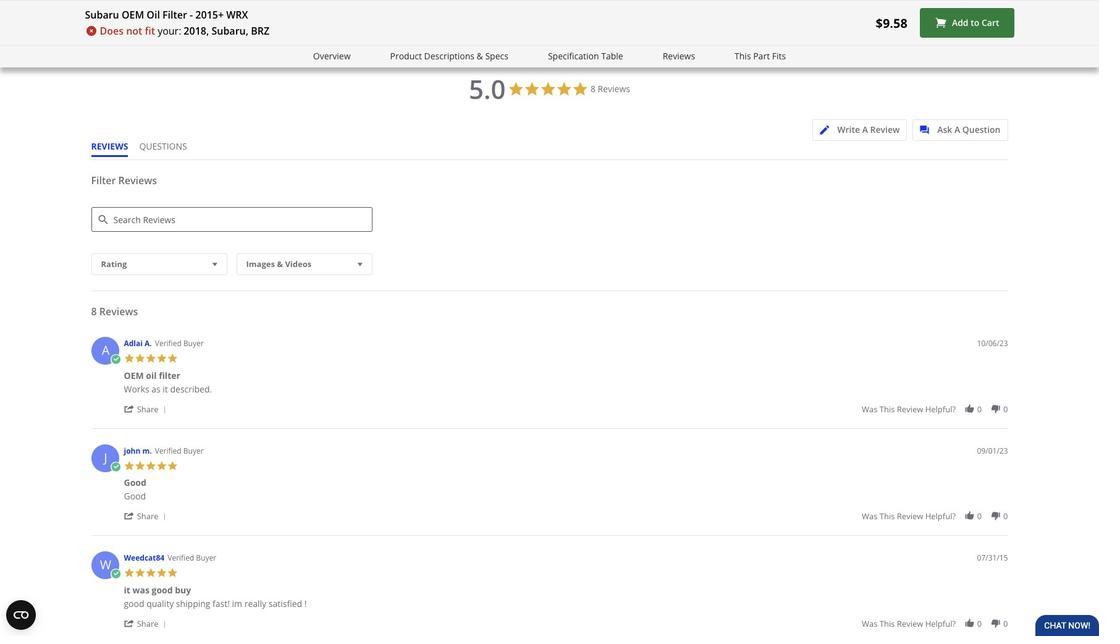 Task type: vqa. For each thing, say whether or not it's contained in the screenshot.


Task type: describe. For each thing, give the bounding box(es) containing it.
was this review helpful? for w
[[863, 618, 956, 629]]

shipping
[[176, 598, 210, 609]]

helpful? for a
[[926, 404, 956, 415]]

seperator image for w
[[161, 621, 168, 628]]

vote up review by john m. on  1 sep 2023 image
[[965, 511, 976, 521]]

a inside tab panel
[[102, 342, 110, 359]]

your:
[[158, 24, 181, 38]]

reviews inside 'filter reviews' heading
[[118, 174, 157, 187]]

rating element
[[91, 254, 227, 275]]

oem inside oem oil filter works as it described.
[[124, 370, 144, 381]]

filter inside heading
[[91, 174, 116, 187]]

weedcat84 verified buyer
[[124, 553, 216, 563]]

images & videos
[[246, 259, 312, 270]]

oil
[[146, 370, 157, 381]]

filter reviews heading
[[91, 174, 1009, 198]]

1 vertical spatial 8 reviews
[[91, 305, 138, 319]]

0 horizontal spatial 8
[[91, 305, 97, 319]]

filter reviews
[[91, 174, 157, 187]]

magnifying glass image
[[99, 215, 108, 225]]

oem oil filter heading
[[124, 370, 180, 384]]

10/06/23
[[978, 338, 1009, 349]]

john
[[124, 446, 141, 456]]

to
[[971, 17, 980, 29]]

share for w
[[137, 618, 159, 629]]

seperator image for j
[[161, 513, 168, 521]]

down triangle image
[[355, 258, 366, 271]]

a.
[[145, 338, 152, 349]]

adlai a. verified buyer
[[124, 338, 204, 349]]

buy
[[175, 584, 191, 596]]

(11)
[[520, 1, 533, 11]]

2015+
[[196, 8, 224, 22]]

(7) for 2nd 7 total reviews element from the left
[[283, 1, 292, 11]]

described.
[[170, 383, 212, 395]]

this
[[735, 50, 752, 62]]

5.0 star rating element
[[469, 71, 506, 106]]

ask
[[938, 124, 953, 136]]

reviews
[[91, 140, 128, 152]]

m.
[[142, 446, 152, 456]]

Rating Filter field
[[91, 254, 227, 275]]

w
[[100, 557, 111, 573]]

john m. verified buyer
[[124, 446, 204, 456]]

questions
[[139, 140, 187, 152]]

0 right vote up review by john m. on  1 sep 2023 icon
[[978, 511, 983, 522]]

dialog image
[[921, 126, 936, 135]]

videos
[[285, 259, 312, 270]]

rating
[[101, 259, 127, 270]]

vote up review by adlai a. on  6 oct 2023 image
[[965, 404, 976, 414]]

buyer for j
[[183, 446, 204, 456]]

overview
[[313, 50, 351, 62]]

fits
[[773, 50, 787, 62]]

09/01/23
[[978, 446, 1009, 456]]

good heading
[[124, 477, 146, 491]]

write a review button
[[813, 119, 908, 141]]

reviews link
[[663, 49, 696, 64]]

0 right vote up review by weedcat84 on 31 jul 2015 icon
[[978, 618, 983, 629]]

product descriptions & specs
[[390, 50, 509, 62]]

share image
[[124, 404, 135, 414]]

helpful? for j
[[926, 511, 956, 522]]

share for a
[[137, 404, 159, 415]]

Search Reviews search field
[[91, 207, 372, 232]]

review date 09/01/23 element
[[978, 446, 1009, 456]]

(2) for 1st 2 total reviews element from the left
[[876, 1, 884, 11]]

verified buyer heading for j
[[155, 446, 204, 456]]

share button for a
[[124, 403, 171, 415]]

down triangle image
[[210, 258, 220, 271]]

0 horizontal spatial good
[[124, 598, 144, 609]]

share button for w
[[124, 617, 171, 629]]

does
[[100, 24, 124, 38]]

adlai
[[124, 338, 143, 349]]

j
[[104, 449, 107, 466]]

group for w
[[863, 618, 1009, 629]]

part
[[754, 50, 770, 62]]

review for w
[[898, 618, 924, 629]]

subaru oem oil filter - 2015+ wrx
[[85, 8, 248, 22]]

07/31/15
[[978, 553, 1009, 563]]

was for j
[[863, 511, 878, 522]]

open widget image
[[6, 600, 36, 630]]

specification table
[[548, 50, 624, 62]]

subaru,
[[212, 24, 249, 38]]

specification
[[548, 50, 599, 62]]

0 right vote down review by john m. on  1 sep 2023 image
[[1004, 511, 1009, 522]]

share image for j
[[124, 511, 135, 521]]

as
[[152, 383, 161, 395]]

was for a
[[863, 404, 878, 415]]

this for j
[[880, 511, 896, 522]]

fast!
[[213, 598, 230, 609]]

add to cart
[[953, 17, 1000, 29]]

!
[[305, 598, 307, 609]]

vote down review by john m. on  1 sep 2023 image
[[991, 511, 1002, 521]]

this part fits
[[735, 50, 787, 62]]

Images & Videos Filter field
[[236, 254, 372, 275]]

it inside oem oil filter works as it described.
[[163, 383, 168, 395]]

2018,
[[184, 24, 209, 38]]

0 right vote up review by adlai a. on  6 oct 2023 image
[[978, 404, 983, 415]]

descriptions
[[424, 50, 475, 62]]

verified for j
[[155, 446, 182, 456]]

1 horizontal spatial &
[[477, 50, 483, 62]]

filter
[[159, 370, 180, 381]]

(7) for first 7 total reviews element
[[165, 1, 173, 11]]

satisfied
[[269, 598, 302, 609]]

& inside field
[[277, 259, 283, 270]]



Task type: locate. For each thing, give the bounding box(es) containing it.
2 vertical spatial share button
[[124, 617, 171, 629]]

overview link
[[313, 49, 351, 64]]

2 share image from the top
[[124, 618, 135, 629]]

1 vertical spatial share
[[137, 511, 159, 522]]

2 2 total reviews element from the left
[[948, 1, 1047, 11]]

table
[[602, 50, 624, 62]]

(7)
[[165, 1, 173, 11], [283, 1, 292, 11]]

share image for w
[[124, 618, 135, 629]]

specs
[[486, 50, 509, 62]]

1 share button from the top
[[124, 403, 171, 415]]

1 (1) from the left
[[402, 1, 410, 11]]

2 (1) from the left
[[639, 1, 647, 11]]

2 7 total reviews element from the left
[[237, 1, 336, 11]]

2 total reviews element up $9.58
[[829, 1, 928, 11]]

write no frame image
[[821, 126, 836, 135]]

this for w
[[880, 618, 896, 629]]

good inside good good
[[124, 490, 146, 502]]

1 vertical spatial good
[[124, 598, 144, 609]]

tab panel containing a
[[85, 331, 1015, 636]]

good up quality
[[152, 584, 173, 596]]

1 horizontal spatial 8
[[591, 83, 596, 95]]

circle checkmark image
[[110, 354, 121, 365], [110, 462, 121, 472]]

it right 'as'
[[163, 383, 168, 395]]

1 vertical spatial it
[[124, 584, 130, 596]]

2 circle checkmark image from the top
[[110, 462, 121, 472]]

1 horizontal spatial 2 total reviews element
[[948, 1, 1047, 11]]

group for a
[[863, 404, 1009, 415]]

review date 07/31/15 element
[[978, 553, 1009, 563]]

empty star image
[[976, 2, 985, 11]]

(2)
[[876, 1, 884, 11], [994, 1, 1003, 11]]

verified buyer heading right "a."
[[155, 338, 204, 349]]

1 (2) from the left
[[876, 1, 884, 11]]

0 horizontal spatial (7)
[[165, 1, 173, 11]]

a right write
[[863, 124, 869, 136]]

0 horizontal spatial &
[[277, 259, 283, 270]]

oem oil filter works as it described.
[[124, 370, 212, 395]]

add
[[953, 17, 969, 29]]

0 vertical spatial verified
[[155, 338, 182, 349]]

1 vertical spatial oem
[[124, 370, 144, 381]]

(3)
[[757, 1, 766, 11]]

1 horizontal spatial a
[[863, 124, 869, 136]]

it was good buy heading
[[124, 584, 191, 598]]

seperator image
[[161, 406, 168, 413]]

a right ask
[[955, 124, 961, 136]]

this for a
[[880, 404, 896, 415]]

3 helpful? from the top
[[926, 618, 956, 629]]

1 vertical spatial &
[[277, 259, 283, 270]]

share button down quality
[[124, 617, 171, 629]]

filter
[[163, 8, 187, 22], [91, 174, 116, 187]]

filter down reviews
[[91, 174, 116, 187]]

helpful? left vote up review by john m. on  1 sep 2023 icon
[[926, 511, 956, 522]]

(7) right oil
[[165, 1, 173, 11]]

was this review helpful? for a
[[863, 404, 956, 415]]

1 was from the top
[[863, 404, 878, 415]]

0
[[978, 404, 983, 415], [1004, 404, 1009, 415], [978, 511, 983, 522], [1004, 511, 1009, 522], [978, 618, 983, 629], [1004, 618, 1009, 629]]

ask a question
[[938, 124, 1001, 136]]

& left specs
[[477, 50, 483, 62]]

subaru
[[85, 8, 119, 22]]

tab list
[[91, 140, 198, 160]]

oil
[[147, 8, 160, 22]]

3 share from the top
[[137, 618, 159, 629]]

2 vertical spatial group
[[863, 618, 1009, 629]]

share image down good good
[[124, 511, 135, 521]]

0 vertical spatial group
[[863, 404, 1009, 415]]

2 share from the top
[[137, 511, 159, 522]]

0 vertical spatial share image
[[124, 511, 135, 521]]

0 vertical spatial oem
[[122, 8, 144, 22]]

share for j
[[137, 511, 159, 522]]

1 (7) from the left
[[165, 1, 173, 11]]

a for write
[[863, 124, 869, 136]]

verified right m.
[[155, 446, 182, 456]]

8 reviews
[[591, 83, 631, 95], [91, 305, 138, 319]]

2 1 total reviews element from the left
[[592, 1, 691, 11]]

reviews
[[663, 50, 696, 62], [598, 83, 631, 95], [118, 174, 157, 187], [99, 305, 138, 319]]

verified buyer heading for a
[[155, 338, 204, 349]]

verified for a
[[155, 338, 182, 349]]

0 vertical spatial good
[[152, 584, 173, 596]]

0 vertical spatial share button
[[124, 403, 171, 415]]

good
[[124, 477, 146, 489], [124, 490, 146, 502]]

0 vertical spatial this
[[880, 404, 896, 415]]

share image
[[124, 511, 135, 521], [124, 618, 135, 629]]

2 vertical spatial review
[[898, 618, 924, 629]]

2 share button from the top
[[124, 510, 171, 522]]

0 vertical spatial filter
[[163, 8, 187, 22]]

1 vertical spatial verified
[[155, 446, 182, 456]]

images & videos element
[[236, 254, 372, 275]]

vote down review by adlai a. on  6 oct 2023 image
[[991, 404, 1002, 414]]

$9.58
[[876, 15, 908, 31]]

1 1 total reviews element from the left
[[355, 1, 454, 11]]

2 was from the top
[[863, 511, 878, 522]]

it left was
[[124, 584, 130, 596]]

oem up not
[[122, 8, 144, 22]]

7 total reviews element
[[118, 1, 217, 11], [237, 1, 336, 11]]

helpful? for w
[[926, 618, 956, 629]]

group for j
[[863, 511, 1009, 522]]

1 vertical spatial group
[[863, 511, 1009, 522]]

1 vertical spatial this
[[880, 511, 896, 522]]

0 horizontal spatial 1 total reviews element
[[355, 1, 454, 11]]

1 share from the top
[[137, 404, 159, 415]]

1 this from the top
[[880, 404, 896, 415]]

3 review from the top
[[898, 618, 924, 629]]

&
[[477, 50, 483, 62], [277, 259, 283, 270]]

11 total reviews element
[[474, 1, 573, 11]]

review left vote up review by john m. on  1 sep 2023 icon
[[898, 511, 924, 522]]

0 vertical spatial was this review helpful?
[[863, 404, 956, 415]]

2 vertical spatial was this review helpful?
[[863, 618, 956, 629]]

was this review helpful? left vote up review by weedcat84 on 31 jul 2015 icon
[[863, 618, 956, 629]]

0 right vote down review by adlai a. on  6 oct 2023 image
[[1004, 404, 1009, 415]]

share button for j
[[124, 510, 171, 522]]

0 vertical spatial it
[[163, 383, 168, 395]]

1 total reviews element
[[355, 1, 454, 11], [592, 1, 691, 11]]

0 horizontal spatial (2)
[[876, 1, 884, 11]]

verified buyer heading right m.
[[155, 446, 204, 456]]

0 vertical spatial 8 reviews
[[591, 83, 631, 95]]

1 vertical spatial was
[[863, 511, 878, 522]]

star image
[[118, 2, 128, 11], [146, 2, 155, 11], [237, 2, 246, 11], [246, 2, 255, 11], [265, 2, 274, 11], [274, 2, 283, 11], [365, 2, 374, 11], [374, 2, 383, 11], [383, 2, 392, 11], [474, 2, 483, 11], [483, 2, 492, 11], [502, 2, 511, 11], [592, 2, 602, 11], [602, 2, 611, 11], [611, 2, 620, 11], [720, 2, 729, 11], [729, 2, 739, 11], [829, 2, 839, 11], [839, 2, 848, 11], [848, 2, 857, 11], [857, 2, 866, 11], [948, 2, 957, 11], [957, 2, 966, 11], [966, 2, 976, 11], [124, 353, 135, 364], [135, 353, 146, 364], [146, 353, 156, 364], [156, 353, 167, 364], [167, 353, 178, 364], [146, 460, 156, 471], [156, 460, 167, 471], [167, 460, 178, 471], [135, 568, 146, 578], [156, 568, 167, 578]]

3 share button from the top
[[124, 617, 171, 629]]

share left seperator image at the bottom of page
[[137, 404, 159, 415]]

vote down review by weedcat84 on 31 jul 2015 image
[[991, 618, 1002, 629]]

0 horizontal spatial 7 total reviews element
[[118, 1, 217, 11]]

review
[[871, 124, 900, 136]]

1 vertical spatial good
[[124, 490, 146, 502]]

helpful?
[[926, 404, 956, 415], [926, 511, 956, 522], [926, 618, 956, 629]]

quality
[[147, 598, 174, 609]]

verified right "a."
[[155, 338, 182, 349]]

fit
[[145, 24, 155, 38]]

2 vertical spatial verified buyer heading
[[168, 553, 216, 563]]

(7) right wrx
[[283, 1, 292, 11]]

2 (2) from the left
[[994, 1, 1003, 11]]

2 group from the top
[[863, 511, 1009, 522]]

0 horizontal spatial a
[[102, 342, 110, 359]]

2 was this review helpful? from the top
[[863, 511, 956, 522]]

images
[[246, 259, 275, 270]]

0 vertical spatial good
[[124, 477, 146, 489]]

2 vertical spatial this
[[880, 618, 896, 629]]

0 vertical spatial buyer
[[184, 338, 204, 349]]

7 total reviews element up your: at top
[[118, 1, 217, 11]]

0 horizontal spatial filter
[[91, 174, 116, 187]]

1 horizontal spatial 1 total reviews element
[[592, 1, 691, 11]]

helpful? left vote up review by weedcat84 on 31 jul 2015 icon
[[926, 618, 956, 629]]

ask a question button
[[913, 119, 1009, 141]]

seperator image up weedcat84 verified buyer
[[161, 513, 168, 521]]

review left vote up review by adlai a. on  6 oct 2023 image
[[898, 404, 924, 415]]

was
[[863, 404, 878, 415], [863, 511, 878, 522], [863, 618, 878, 629]]

1 7 total reviews element from the left
[[118, 1, 217, 11]]

brz
[[251, 24, 270, 38]]

it
[[163, 383, 168, 395], [124, 584, 130, 596]]

1 vertical spatial was this review helpful?
[[863, 511, 956, 522]]

0 right vote down review by weedcat84 on 31 jul 2015 image
[[1004, 618, 1009, 629]]

1 horizontal spatial 8 reviews
[[591, 83, 631, 95]]

verified
[[155, 338, 182, 349], [155, 446, 182, 456], [168, 553, 194, 563]]

3 group from the top
[[863, 618, 1009, 629]]

was for w
[[863, 618, 878, 629]]

1 share image from the top
[[124, 511, 135, 521]]

really
[[245, 598, 267, 609]]

3 this from the top
[[880, 618, 896, 629]]

1 vertical spatial buyer
[[183, 446, 204, 456]]

share down quality
[[137, 618, 159, 629]]

was this review helpful?
[[863, 404, 956, 415], [863, 511, 956, 522], [863, 618, 956, 629]]

share button down 'as'
[[124, 403, 171, 415]]

0 vertical spatial &
[[477, 50, 483, 62]]

8 reviews down table on the right top of page
[[591, 83, 631, 95]]

(2) up $9.58
[[876, 1, 884, 11]]

0 vertical spatial was
[[863, 404, 878, 415]]

add to cart button
[[921, 8, 1015, 38]]

verified up buy
[[168, 553, 194, 563]]

1 vertical spatial filter
[[91, 174, 116, 187]]

1 horizontal spatial 7 total reviews element
[[237, 1, 336, 11]]

im
[[232, 598, 242, 609]]

circle checkmark image
[[110, 569, 121, 580]]

2 good from the top
[[124, 490, 146, 502]]

product
[[390, 50, 422, 62]]

& left videos
[[277, 259, 283, 270]]

wrx
[[226, 8, 248, 22]]

2 vertical spatial buyer
[[196, 553, 216, 563]]

share button
[[124, 403, 171, 415], [124, 510, 171, 522], [124, 617, 171, 629]]

1 horizontal spatial (2)
[[994, 1, 1003, 11]]

1 total reviews element up 'product'
[[355, 1, 454, 11]]

2 vertical spatial verified
[[168, 553, 194, 563]]

-
[[190, 8, 193, 22]]

2 review from the top
[[898, 511, 924, 522]]

empty star image
[[985, 2, 994, 11]]

good good
[[124, 477, 146, 502]]

1 group from the top
[[863, 404, 1009, 415]]

1 circle checkmark image from the top
[[110, 354, 121, 365]]

1 horizontal spatial it
[[163, 383, 168, 395]]

1 vertical spatial review
[[898, 511, 924, 522]]

3 total reviews element
[[711, 1, 810, 11]]

buyer for a
[[184, 338, 204, 349]]

verified buyer heading for w
[[168, 553, 216, 563]]

was this review helpful? left vote up review by john m. on  1 sep 2023 icon
[[863, 511, 956, 522]]

works
[[124, 383, 149, 395]]

share
[[137, 404, 159, 415], [137, 511, 159, 522], [137, 618, 159, 629]]

0 horizontal spatial 2 total reviews element
[[829, 1, 928, 11]]

1 vertical spatial helpful?
[[926, 511, 956, 522]]

1 horizontal spatial (7)
[[283, 1, 292, 11]]

0 vertical spatial review
[[898, 404, 924, 415]]

0 vertical spatial share
[[137, 404, 159, 415]]

1 vertical spatial 8
[[91, 305, 97, 319]]

3 was this review helpful? from the top
[[863, 618, 956, 629]]

2 vertical spatial was
[[863, 618, 878, 629]]

2 helpful? from the top
[[926, 511, 956, 522]]

2 total reviews element up cart
[[948, 1, 1047, 11]]

buyer right "a."
[[184, 338, 204, 349]]

(2) for 1st 2 total reviews element from the right
[[994, 1, 1003, 11]]

0 horizontal spatial 8 reviews
[[91, 305, 138, 319]]

1 2 total reviews element from the left
[[829, 1, 928, 11]]

share button down good good
[[124, 510, 171, 522]]

review
[[898, 404, 924, 415], [898, 511, 924, 522], [898, 618, 924, 629]]

it was good buy good quality shipping fast! im really satisfied !
[[124, 584, 307, 609]]

share down good good
[[137, 511, 159, 522]]

specification table link
[[548, 49, 624, 64]]

a left adlai
[[102, 342, 110, 359]]

0 vertical spatial circle checkmark image
[[110, 354, 121, 365]]

weedcat84
[[124, 553, 165, 563]]

does not fit your: 2018, subaru, brz
[[100, 24, 270, 38]]

1 vertical spatial verified buyer heading
[[155, 446, 204, 456]]

1 was this review helpful? from the top
[[863, 404, 956, 415]]

2 seperator image from the top
[[161, 621, 168, 628]]

star image
[[128, 2, 137, 11], [137, 2, 146, 11], [155, 2, 165, 11], [255, 2, 265, 11], [355, 2, 365, 11], [392, 2, 402, 11], [492, 2, 502, 11], [620, 2, 629, 11], [629, 2, 639, 11], [711, 2, 720, 11], [739, 2, 748, 11], [748, 2, 757, 11], [866, 2, 876, 11], [124, 460, 135, 471], [135, 460, 146, 471], [124, 568, 135, 578], [146, 568, 156, 578], [167, 568, 178, 578]]

a
[[863, 124, 869, 136], [955, 124, 961, 136], [102, 342, 110, 359]]

buyer
[[184, 338, 204, 349], [183, 446, 204, 456], [196, 553, 216, 563]]

buyer right m.
[[183, 446, 204, 456]]

1 vertical spatial share image
[[124, 618, 135, 629]]

1 vertical spatial circle checkmark image
[[110, 462, 121, 472]]

0 vertical spatial verified buyer heading
[[155, 338, 204, 349]]

review left vote up review by weedcat84 on 31 jul 2015 icon
[[898, 618, 924, 629]]

2 total reviews element
[[829, 1, 928, 11], [948, 1, 1047, 11]]

seperator image down quality
[[161, 621, 168, 628]]

it inside it was good buy good quality shipping fast! im really satisfied !
[[124, 584, 130, 596]]

share image down was
[[124, 618, 135, 629]]

vote up review by weedcat84 on 31 jul 2015 image
[[965, 618, 976, 629]]

good down was
[[124, 598, 144, 609]]

question
[[963, 124, 1001, 136]]

1 horizontal spatial (1)
[[639, 1, 647, 11]]

cart
[[982, 17, 1000, 29]]

product descriptions & specs link
[[390, 49, 509, 64]]

was
[[133, 584, 150, 596]]

group
[[863, 404, 1009, 415], [863, 511, 1009, 522], [863, 618, 1009, 629]]

review for j
[[898, 511, 924, 522]]

was this review helpful? left vote up review by adlai a. on  6 oct 2023 image
[[863, 404, 956, 415]]

helpful? left vote up review by adlai a. on  6 oct 2023 image
[[926, 404, 956, 415]]

1 review from the top
[[898, 404, 924, 415]]

oem up works
[[124, 370, 144, 381]]

2 (7) from the left
[[283, 1, 292, 11]]

tab list containing reviews
[[91, 140, 198, 160]]

1 vertical spatial seperator image
[[161, 621, 168, 628]]

0 vertical spatial seperator image
[[161, 513, 168, 521]]

2 horizontal spatial a
[[955, 124, 961, 136]]

not
[[126, 24, 142, 38]]

circle checkmark image for j
[[110, 462, 121, 472]]

5.0
[[469, 71, 506, 106]]

1 vertical spatial share button
[[124, 510, 171, 522]]

8
[[591, 83, 596, 95], [91, 305, 97, 319]]

1 horizontal spatial good
[[152, 584, 173, 596]]

0 vertical spatial helpful?
[[926, 404, 956, 415]]

0 vertical spatial 8
[[591, 83, 596, 95]]

review date 10/06/23 element
[[978, 338, 1009, 349]]

8 reviews up adlai
[[91, 305, 138, 319]]

verified buyer heading
[[155, 338, 204, 349], [155, 446, 204, 456], [168, 553, 216, 563]]

circle checkmark image for a
[[110, 354, 121, 365]]

2 vertical spatial helpful?
[[926, 618, 956, 629]]

a for ask
[[955, 124, 961, 136]]

this part fits link
[[735, 49, 787, 64]]

2 this from the top
[[880, 511, 896, 522]]

1 total reviews element up table on the right top of page
[[592, 1, 691, 11]]

filter left -
[[163, 8, 187, 22]]

this
[[880, 404, 896, 415], [880, 511, 896, 522], [880, 618, 896, 629]]

7 total reviews element up the brz
[[237, 1, 336, 11]]

0 horizontal spatial it
[[124, 584, 130, 596]]

review for a
[[898, 404, 924, 415]]

2 vertical spatial share
[[137, 618, 159, 629]]

verified buyer heading up buy
[[168, 553, 216, 563]]

oem
[[122, 8, 144, 22], [124, 370, 144, 381]]

3 was from the top
[[863, 618, 878, 629]]

(2) right empty star image
[[994, 1, 1003, 11]]

buyer up it was good buy good quality shipping fast! im really satisfied !
[[196, 553, 216, 563]]

1 good from the top
[[124, 477, 146, 489]]

write a review
[[838, 124, 900, 136]]

tab panel
[[85, 331, 1015, 636]]

write
[[838, 124, 861, 136]]

1 horizontal spatial filter
[[163, 8, 187, 22]]

0 horizontal spatial (1)
[[402, 1, 410, 11]]

1 helpful? from the top
[[926, 404, 956, 415]]

was this review helpful? for j
[[863, 511, 956, 522]]

seperator image
[[161, 513, 168, 521], [161, 621, 168, 628]]

1 seperator image from the top
[[161, 513, 168, 521]]



